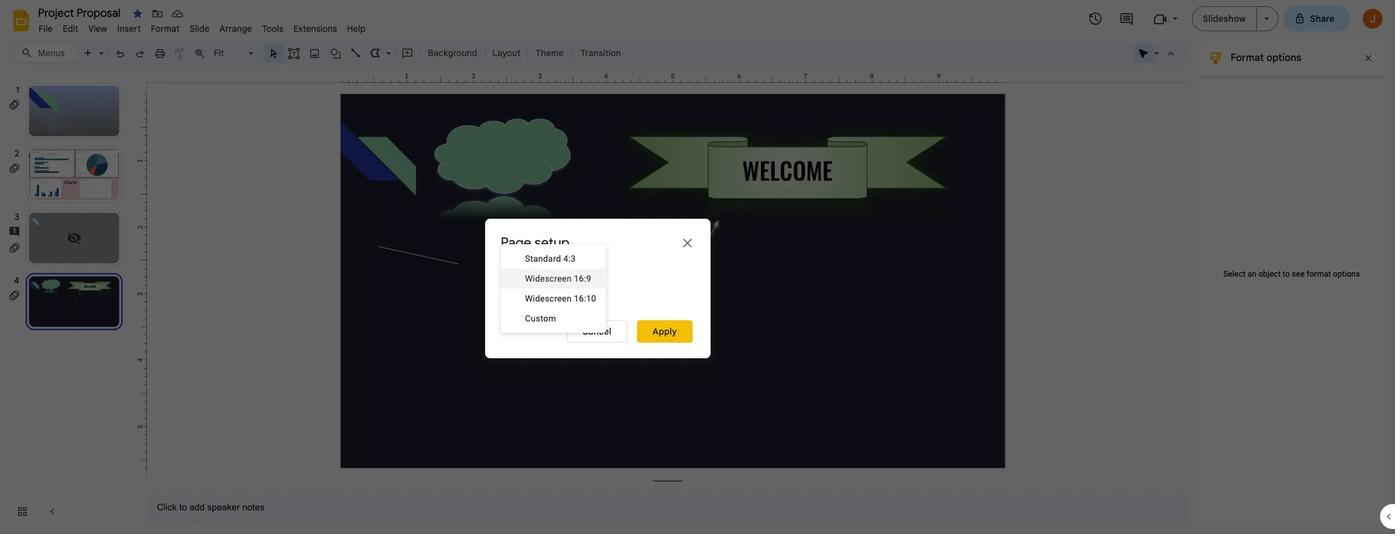 Task type: locate. For each thing, give the bounding box(es) containing it.
widescreen 16:9
[[507, 274, 572, 284], [525, 274, 592, 284]]

list box
[[501, 244, 607, 333]]

widescreen 16:9 down 'standard'
[[507, 274, 572, 284]]

page setup heading
[[501, 234, 570, 251]]

widescreen down 'standard'
[[507, 274, 553, 284]]

options
[[1267, 52, 1302, 64], [1334, 269, 1361, 279]]

menu bar
[[34, 16, 371, 37]]

widescreen down standard 4:3
[[525, 274, 572, 284]]

menu bar banner
[[0, 0, 1396, 534]]

0 horizontal spatial 16:9
[[555, 274, 572, 284]]

1 horizontal spatial options
[[1334, 269, 1361, 279]]

16:9
[[555, 274, 572, 284], [574, 274, 592, 284]]

navigation
[[0, 70, 137, 534]]

page setup dialog
[[485, 219, 711, 358]]

background
[[428, 47, 478, 59]]

format options section
[[1199, 41, 1386, 524]]

1 vertical spatial options
[[1334, 269, 1361, 279]]

select an object to see format options
[[1224, 269, 1361, 279]]

navigation inside "page setup" 'application'
[[0, 70, 137, 534]]

2 widescreen 16:9 from the left
[[525, 274, 592, 284]]

standard
[[525, 254, 561, 264]]

Star checkbox
[[129, 5, 146, 22]]

format options
[[1231, 52, 1302, 64]]

16:9 up 16:10
[[574, 274, 592, 284]]

1 widescreen 16:9 from the left
[[507, 274, 572, 284]]

select
[[1224, 269, 1246, 279]]

widescreen
[[507, 274, 553, 284], [525, 274, 572, 284], [525, 293, 572, 303]]

1 horizontal spatial 16:9
[[574, 274, 592, 284]]

list box inside "page setup" 'application'
[[501, 244, 607, 333]]

16:9 up widescreen 16:10
[[555, 274, 572, 284]]

0 vertical spatial options
[[1267, 52, 1302, 64]]

cancel
[[582, 326, 612, 337]]

setup
[[535, 234, 570, 251]]

widescreen 16:9 up widescreen 16:10
[[525, 274, 592, 284]]

widescreen inside 'option'
[[507, 274, 553, 284]]

to
[[1283, 269, 1291, 279]]

mode and view toolbar
[[1134, 41, 1181, 65]]

standard 4:3
[[525, 254, 576, 264]]

widescreen 16:9 option
[[507, 272, 572, 285]]

1 16:9 from the left
[[555, 274, 572, 284]]

list box containing standard 4:3
[[501, 244, 607, 333]]

select an object to see format options element
[[1218, 269, 1367, 279]]

transition
[[581, 47, 621, 59]]

2 16:9 from the left
[[574, 274, 592, 284]]

widescreen down widescreen 16:9 list box
[[525, 293, 572, 303]]

menu bar inside menu bar banner
[[34, 16, 371, 37]]

page setup application
[[0, 0, 1396, 534]]



Task type: describe. For each thing, give the bounding box(es) containing it.
widescreen 16:9 list box
[[501, 267, 587, 290]]

background button
[[422, 44, 483, 62]]

0 horizontal spatial options
[[1267, 52, 1302, 64]]

main toolbar
[[77, 44, 628, 62]]

Menus field
[[16, 44, 78, 62]]

custom
[[525, 313, 556, 323]]

see
[[1293, 269, 1305, 279]]

widescreen 16:10
[[525, 293, 597, 303]]

widescreen 16:9 inside 'option'
[[507, 274, 572, 284]]

page setup
[[501, 234, 570, 251]]

object
[[1259, 269, 1281, 279]]

cancel button
[[567, 320, 627, 343]]

theme button
[[530, 44, 570, 62]]

4:3
[[564, 254, 576, 264]]

close image
[[680, 236, 695, 250]]

an
[[1248, 269, 1257, 279]]

share. private to only me. image
[[1295, 13, 1306, 24]]

16:9 inside "list box"
[[574, 274, 592, 284]]

format
[[1231, 52, 1265, 64]]

format
[[1307, 269, 1332, 279]]

16:10
[[574, 293, 597, 303]]

apply
[[653, 326, 677, 337]]

transition button
[[575, 44, 627, 62]]

page
[[501, 234, 532, 251]]

apply button
[[637, 320, 693, 343]]

Rename text field
[[34, 5, 128, 20]]

theme
[[536, 47, 564, 59]]

widescreen 16:9 inside "list box"
[[525, 274, 592, 284]]

16:9 inside 'option'
[[555, 274, 572, 284]]



Task type: vqa. For each thing, say whether or not it's contained in the screenshot.
object
yes



